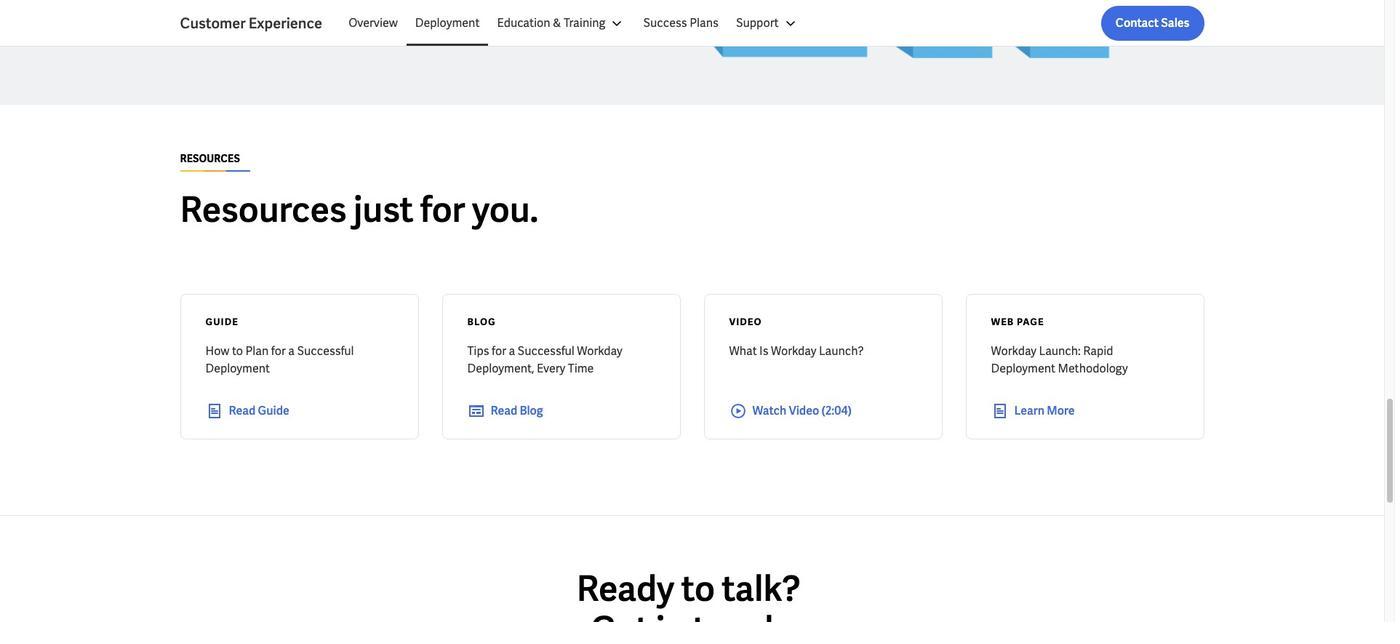 Task type: vqa. For each thing, say whether or not it's contained in the screenshot.


Task type: describe. For each thing, give the bounding box(es) containing it.
0 horizontal spatial video
[[729, 316, 762, 328]]

to for how
[[232, 343, 243, 358]]

read guide
[[229, 403, 289, 418]]

learn more button
[[991, 402, 1179, 420]]

tips
[[467, 343, 489, 358]]

list containing overview
[[340, 6, 1204, 41]]

deployment inside workday launch: rapid deployment methodology
[[991, 361, 1056, 376]]

customer experience
[[180, 14, 322, 33]]

workday inside workday launch: rapid deployment methodology
[[991, 343, 1037, 358]]

for inside how to plan for a successful deployment
[[271, 343, 286, 358]]

successful inside how to plan for a successful deployment
[[297, 343, 354, 358]]

methodology
[[1058, 361, 1128, 376]]

overview
[[349, 15, 398, 31]]

launch:
[[1039, 343, 1081, 358]]

illustration of woman jumping on springboard chart. image
[[617, 0, 1204, 58]]

contact sales link
[[1101, 6, 1204, 41]]

watch video (2:04) button
[[729, 402, 917, 420]]

0 vertical spatial blog
[[467, 316, 496, 328]]

read guide button
[[206, 402, 393, 420]]

to for ready
[[681, 566, 715, 611]]

contact
[[1116, 15, 1159, 31]]

a inside how to plan for a successful deployment
[[288, 343, 295, 358]]

support button
[[727, 6, 808, 41]]

success plans link
[[635, 6, 727, 41]]

sales
[[1161, 15, 1190, 31]]

contact sales
[[1116, 15, 1190, 31]]

guide inside button
[[258, 403, 289, 418]]

success plans
[[643, 15, 719, 31]]

(2:04)
[[822, 403, 852, 418]]

support
[[736, 15, 779, 31]]

workday inside tips for a successful workday deployment, every time
[[577, 343, 623, 358]]

plans
[[690, 15, 719, 31]]

page
[[1017, 316, 1044, 328]]

just
[[354, 187, 413, 232]]

success
[[643, 15, 687, 31]]

how to plan for a successful deployment
[[206, 343, 354, 376]]

0 vertical spatial guide
[[206, 316, 239, 328]]

read for read guide
[[229, 403, 256, 418]]

a inside tips for a successful workday deployment, every time
[[509, 343, 515, 358]]

education & training button
[[489, 6, 635, 41]]

customer
[[180, 14, 246, 33]]

every
[[537, 361, 566, 376]]

resources
[[180, 152, 240, 165]]

web page
[[991, 316, 1044, 328]]

tips for a successful workday deployment, every time
[[467, 343, 623, 376]]



Task type: locate. For each thing, give the bounding box(es) containing it.
rapid
[[1083, 343, 1114, 358]]

0 vertical spatial to
[[232, 343, 243, 358]]

deployment
[[415, 15, 480, 31], [206, 361, 270, 376], [991, 361, 1056, 376]]

1 horizontal spatial blog
[[520, 403, 543, 418]]

1 horizontal spatial guide
[[258, 403, 289, 418]]

workday up time
[[577, 343, 623, 358]]

1 read from the left
[[229, 403, 256, 418]]

deployment inside deployment link
[[415, 15, 480, 31]]

1 vertical spatial to
[[681, 566, 715, 611]]

a right plan
[[288, 343, 295, 358]]

successful up every
[[518, 343, 575, 358]]

0 vertical spatial video
[[729, 316, 762, 328]]

for
[[420, 187, 465, 232], [271, 343, 286, 358], [492, 343, 506, 358]]

for right plan
[[271, 343, 286, 358]]

2 workday from the left
[[771, 343, 817, 358]]

guide down how to plan for a successful deployment
[[258, 403, 289, 418]]

ready to talk?
[[577, 566, 808, 611]]

workday
[[577, 343, 623, 358], [771, 343, 817, 358], [991, 343, 1037, 358]]

deployment,
[[467, 361, 534, 376]]

read down plan
[[229, 403, 256, 418]]

1 horizontal spatial for
[[420, 187, 465, 232]]

guide
[[206, 316, 239, 328], [258, 403, 289, 418]]

1 vertical spatial blog
[[520, 403, 543, 418]]

successful up 'read guide' button
[[297, 343, 354, 358]]

menu
[[340, 6, 808, 41]]

for up deployment,
[[492, 343, 506, 358]]

1 horizontal spatial deployment
[[415, 15, 480, 31]]

1 a from the left
[[288, 343, 295, 358]]

video inside button
[[789, 403, 819, 418]]

2 successful from the left
[[518, 343, 575, 358]]

&
[[553, 15, 561, 31]]

1 workday from the left
[[577, 343, 623, 358]]

1 successful from the left
[[297, 343, 354, 358]]

blog
[[467, 316, 496, 328], [520, 403, 543, 418]]

video left the (2:04)
[[789, 403, 819, 418]]

watch video (2:04)
[[753, 403, 852, 418]]

ready
[[577, 566, 674, 611]]

0 horizontal spatial blog
[[467, 316, 496, 328]]

for inside tips for a successful workday deployment, every time
[[492, 343, 506, 358]]

customer experience link
[[180, 13, 340, 33]]

0 horizontal spatial to
[[232, 343, 243, 358]]

deployment link
[[407, 6, 489, 41]]

web
[[991, 316, 1014, 328]]

to left talk?
[[681, 566, 715, 611]]

1 horizontal spatial to
[[681, 566, 715, 611]]

workday right the is
[[771, 343, 817, 358]]

1 vertical spatial video
[[789, 403, 819, 418]]

you.
[[472, 187, 539, 232]]

resources
[[180, 187, 347, 232]]

to inside how to plan for a successful deployment
[[232, 343, 243, 358]]

1 horizontal spatial workday
[[771, 343, 817, 358]]

experience
[[249, 14, 322, 33]]

2 a from the left
[[509, 343, 515, 358]]

blog inside button
[[520, 403, 543, 418]]

a up deployment,
[[509, 343, 515, 358]]

video
[[729, 316, 762, 328], [789, 403, 819, 418]]

how
[[206, 343, 230, 358]]

workday launch: rapid deployment methodology
[[991, 343, 1128, 376]]

read
[[229, 403, 256, 418], [491, 403, 517, 418]]

0 horizontal spatial a
[[288, 343, 295, 358]]

blog up tips at the bottom
[[467, 316, 496, 328]]

3 workday from the left
[[991, 343, 1037, 358]]

0 horizontal spatial deployment
[[206, 361, 270, 376]]

0 horizontal spatial workday
[[577, 343, 623, 358]]

0 horizontal spatial successful
[[297, 343, 354, 358]]

0 horizontal spatial for
[[271, 343, 286, 358]]

deployment inside how to plan for a successful deployment
[[206, 361, 270, 376]]

1 horizontal spatial a
[[509, 343, 515, 358]]

1 vertical spatial guide
[[258, 403, 289, 418]]

successful
[[297, 343, 354, 358], [518, 343, 575, 358]]

what
[[729, 343, 757, 358]]

learn more
[[1015, 403, 1075, 418]]

2 horizontal spatial for
[[492, 343, 506, 358]]

workday down the web page
[[991, 343, 1037, 358]]

menu containing overview
[[340, 6, 808, 41]]

guide up how
[[206, 316, 239, 328]]

overview link
[[340, 6, 407, 41]]

is
[[760, 343, 769, 358]]

1 horizontal spatial video
[[789, 403, 819, 418]]

1 horizontal spatial successful
[[518, 343, 575, 358]]

education & training
[[497, 15, 606, 31]]

2 horizontal spatial deployment
[[991, 361, 1056, 376]]

read blog
[[491, 403, 543, 418]]

0 horizontal spatial read
[[229, 403, 256, 418]]

0 horizontal spatial guide
[[206, 316, 239, 328]]

2 read from the left
[[491, 403, 517, 418]]

read blog button
[[467, 402, 655, 420]]

a
[[288, 343, 295, 358], [509, 343, 515, 358]]

successful inside tips for a successful workday deployment, every time
[[518, 343, 575, 358]]

resources just for you.
[[180, 187, 539, 232]]

more
[[1047, 403, 1075, 418]]

to left plan
[[232, 343, 243, 358]]

video up what
[[729, 316, 762, 328]]

1 horizontal spatial read
[[491, 403, 517, 418]]

education
[[497, 15, 551, 31]]

what is workday launch?
[[729, 343, 864, 358]]

for right just
[[420, 187, 465, 232]]

blog down every
[[520, 403, 543, 418]]

plan
[[246, 343, 269, 358]]

talk?
[[722, 566, 801, 611]]

read for read blog
[[491, 403, 517, 418]]

time
[[568, 361, 594, 376]]

to
[[232, 343, 243, 358], [681, 566, 715, 611]]

launch?
[[819, 343, 864, 358]]

list
[[340, 6, 1204, 41]]

training
[[564, 15, 606, 31]]

2 horizontal spatial workday
[[991, 343, 1037, 358]]

learn
[[1015, 403, 1045, 418]]

read down deployment,
[[491, 403, 517, 418]]

watch
[[753, 403, 787, 418]]



